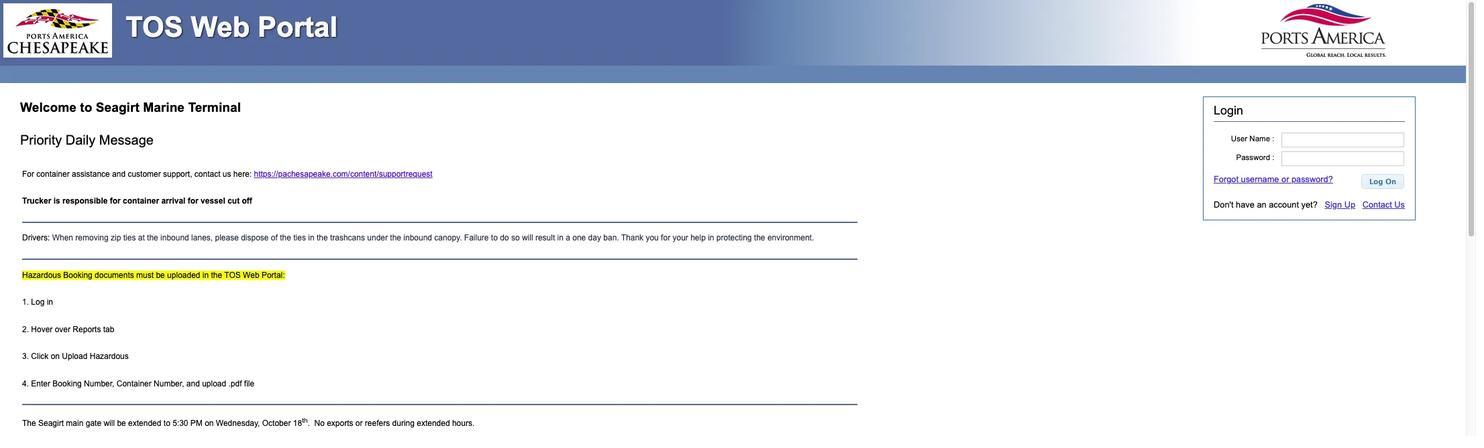Task type: describe. For each thing, give the bounding box(es) containing it.
1 ties from the left
[[123, 234, 136, 243]]

during
[[392, 419, 415, 429]]

contact
[[194, 170, 220, 179]]

yet?
[[1301, 200, 1318, 210]]

at
[[138, 234, 145, 243]]

one
[[573, 234, 586, 243]]

gate
[[86, 419, 101, 429]]

reports
[[73, 325, 101, 335]]

reefers
[[365, 419, 390, 429]]

trashcans
[[330, 234, 365, 243]]

welcome
[[20, 101, 76, 115]]

4.
[[22, 379, 29, 389]]

1 inbound from the left
[[160, 234, 189, 243]]

arrival
[[161, 197, 185, 206]]

under
[[367, 234, 388, 243]]

no
[[314, 419, 325, 429]]

will inside the seagirt main gate will be extended to 5:30 pm on wednesday, october 18 th .  no exports or reefers during extended hours.
[[104, 419, 115, 429]]

hover
[[31, 325, 53, 335]]

marine
[[143, 101, 185, 115]]

user
[[1231, 135, 1248, 143]]

failure
[[464, 234, 489, 243]]

trucker
[[22, 197, 51, 206]]

here:
[[233, 170, 252, 179]]

log on
[[1369, 177, 1396, 186]]

do
[[500, 234, 509, 243]]

us
[[223, 170, 231, 179]]

the right under
[[390, 234, 401, 243]]

don't
[[1214, 200, 1234, 210]]

1.
[[22, 298, 29, 307]]

you
[[646, 234, 659, 243]]

result
[[535, 234, 555, 243]]

ban.
[[603, 234, 619, 243]]

documents
[[95, 271, 134, 280]]

account
[[1269, 200, 1299, 210]]

on inside the seagirt main gate will be extended to 5:30 pm on wednesday, october 18 th .  no exports or reefers during extended hours.
[[205, 419, 214, 429]]

in left trashcans
[[308, 234, 314, 243]]

a
[[566, 234, 570, 243]]

2 horizontal spatial for
[[661, 234, 670, 243]]

protecting
[[717, 234, 752, 243]]

0 horizontal spatial log
[[31, 298, 45, 307]]

the right at
[[147, 234, 158, 243]]

1 number, from the left
[[84, 379, 114, 389]]

upload
[[62, 352, 87, 362]]

help
[[691, 234, 706, 243]]

log on button
[[1361, 175, 1404, 189]]

thank
[[621, 234, 644, 243]]

0 horizontal spatial to
[[80, 101, 92, 115]]

for
[[22, 170, 34, 179]]

portal
[[258, 11, 338, 43]]

have
[[1236, 200, 1255, 210]]

password
[[1236, 153, 1270, 161]]

https://pachesapeake.com/content/supportrequest link
[[254, 170, 433, 179]]

0 vertical spatial web
[[191, 11, 250, 43]]

user name :
[[1231, 135, 1275, 143]]

please
[[215, 234, 239, 243]]

0 vertical spatial container
[[36, 170, 70, 179]]

1 vertical spatial and
[[186, 379, 200, 389]]

2.
[[22, 325, 29, 335]]

18
[[293, 419, 302, 429]]

1 horizontal spatial hazardous
[[90, 352, 129, 362]]

contact us link
[[1363, 200, 1405, 210]]

over
[[55, 325, 70, 335]]

wednesday,
[[216, 419, 260, 429]]

daily
[[66, 133, 95, 148]]

priority daily message
[[20, 133, 161, 148]]

must
[[136, 271, 154, 280]]

1 horizontal spatial for
[[188, 197, 198, 206]]

canopy.
[[434, 234, 462, 243]]

1 horizontal spatial will
[[522, 234, 533, 243]]

support,
[[163, 170, 192, 179]]

or inside the seagirt main gate will be extended to 5:30 pm on wednesday, october 18 th .  no exports or reefers during extended hours.
[[356, 419, 363, 429]]

portal:
[[262, 271, 285, 280]]

don't have an account yet? sign up
[[1214, 200, 1355, 210]]

off
[[242, 197, 252, 206]]

0 vertical spatial and
[[112, 170, 126, 179]]

contact
[[1363, 200, 1392, 210]]

so
[[511, 234, 520, 243]]

trucker is responsible for container arrival for vessel cut off
[[22, 197, 252, 206]]

0 vertical spatial booking
[[63, 271, 92, 280]]

exports
[[327, 419, 353, 429]]

terminal
[[188, 101, 241, 115]]

uploaded
[[167, 271, 200, 280]]

tab
[[103, 325, 114, 335]]

main
[[66, 419, 83, 429]]

1 vertical spatial web
[[243, 271, 259, 280]]

customer
[[128, 170, 161, 179]]

contact us
[[1363, 200, 1405, 210]]



Task type: locate. For each thing, give the bounding box(es) containing it.
0 vertical spatial :
[[1272, 135, 1275, 143]]

tos web portal
[[126, 11, 338, 43]]

or left reefers
[[356, 419, 363, 429]]

drivers: when removing zip ties at the inbound lanes, please dispose of the ties in the trashcans under the inbound canopy. failure to do so will result in a one day ban. thank you for your help in protecting the environment.
[[22, 234, 814, 243]]

priority
[[20, 133, 62, 148]]

inbound
[[160, 234, 189, 243], [403, 234, 432, 243]]

the right protecting
[[754, 234, 765, 243]]

extended left "5:30"
[[128, 419, 161, 429]]

2 inbound from the left
[[403, 234, 432, 243]]

1 horizontal spatial seagirt
[[96, 101, 139, 115]]

2 horizontal spatial to
[[491, 234, 498, 243]]

when
[[52, 234, 73, 243]]

0 vertical spatial seagirt
[[96, 101, 139, 115]]

None password field
[[1282, 151, 1404, 166]]

number, right container
[[154, 379, 184, 389]]

seagirt inside the seagirt main gate will be extended to 5:30 pm on wednesday, october 18 th .  no exports or reefers during extended hours.
[[38, 419, 64, 429]]

booking
[[63, 271, 92, 280], [53, 379, 82, 389]]

in left the a
[[557, 234, 564, 243]]

1 vertical spatial :
[[1272, 153, 1275, 161]]

1 horizontal spatial number,
[[154, 379, 184, 389]]

5:30
[[173, 419, 188, 429]]

hours.
[[452, 419, 475, 429]]

to
[[80, 101, 92, 115], [491, 234, 498, 243], [164, 419, 170, 429]]

click
[[31, 352, 49, 362]]

in right uploaded
[[203, 271, 209, 280]]

username
[[1241, 175, 1279, 185]]

in right help
[[708, 234, 714, 243]]

will
[[522, 234, 533, 243], [104, 419, 115, 429]]

zip
[[111, 234, 121, 243]]

password :
[[1236, 153, 1275, 161]]

1 vertical spatial hazardous
[[90, 352, 129, 362]]

will right the so
[[522, 234, 533, 243]]

: right name
[[1272, 135, 1275, 143]]

the right uploaded
[[211, 271, 222, 280]]

the
[[147, 234, 158, 243], [280, 234, 291, 243], [317, 234, 328, 243], [390, 234, 401, 243], [754, 234, 765, 243], [211, 271, 222, 280]]

2 extended from the left
[[417, 419, 450, 429]]

on right click
[[51, 352, 60, 362]]

1 horizontal spatial to
[[164, 419, 170, 429]]

2 : from the top
[[1272, 153, 1275, 161]]

0 horizontal spatial number,
[[84, 379, 114, 389]]

0 horizontal spatial inbound
[[160, 234, 189, 243]]

1 vertical spatial or
[[356, 419, 363, 429]]

your
[[673, 234, 688, 243]]

0 vertical spatial hazardous
[[22, 271, 61, 280]]

0 horizontal spatial will
[[104, 419, 115, 429]]

log
[[1369, 177, 1383, 186], [31, 298, 45, 307]]

0 horizontal spatial seagirt
[[38, 419, 64, 429]]

0 vertical spatial tos
[[126, 11, 183, 43]]

an
[[1257, 200, 1267, 210]]

seagirt right the the
[[38, 419, 64, 429]]

0 horizontal spatial be
[[117, 419, 126, 429]]

in
[[308, 234, 314, 243], [557, 234, 564, 243], [708, 234, 714, 243], [203, 271, 209, 280], [47, 298, 53, 307]]

for right you
[[661, 234, 670, 243]]

be inside the seagirt main gate will be extended to 5:30 pm on wednesday, october 18 th .  no exports or reefers during extended hours.
[[117, 419, 126, 429]]

1 vertical spatial log
[[31, 298, 45, 307]]

1 vertical spatial container
[[123, 197, 159, 206]]

vessel
[[201, 197, 225, 206]]

lanes,
[[191, 234, 213, 243]]

1 horizontal spatial and
[[186, 379, 200, 389]]

container
[[117, 379, 151, 389]]

or right username
[[1282, 175, 1289, 185]]

1 vertical spatial seagirt
[[38, 419, 64, 429]]

hazardous down tab
[[90, 352, 129, 362]]

1 horizontal spatial container
[[123, 197, 159, 206]]

container right for
[[36, 170, 70, 179]]

number, left container
[[84, 379, 114, 389]]

0 horizontal spatial hazardous
[[22, 271, 61, 280]]

0 horizontal spatial or
[[356, 419, 363, 429]]

tos
[[126, 11, 183, 43], [224, 271, 241, 280]]

2 ties from the left
[[293, 234, 306, 243]]

for
[[110, 197, 121, 206], [188, 197, 198, 206], [661, 234, 670, 243]]

0 vertical spatial on
[[51, 352, 60, 362]]

3.
[[22, 352, 29, 362]]

on right pm
[[205, 419, 214, 429]]

hazardous up 1. log in
[[22, 271, 61, 280]]

container down "customer"
[[123, 197, 159, 206]]

to inside the seagirt main gate will be extended to 5:30 pm on wednesday, october 18 th .  no exports or reefers during extended hours.
[[164, 419, 170, 429]]

0 vertical spatial be
[[156, 271, 165, 280]]

responsible
[[62, 197, 108, 206]]

2 vertical spatial to
[[164, 419, 170, 429]]

environment.
[[768, 234, 814, 243]]

sign
[[1325, 200, 1342, 210]]

0 vertical spatial log
[[1369, 177, 1383, 186]]

be right must
[[156, 271, 165, 280]]

1 vertical spatial will
[[104, 419, 115, 429]]

removing
[[75, 234, 109, 243]]

ties
[[123, 234, 136, 243], [293, 234, 306, 243]]

login
[[1214, 104, 1243, 117]]

pm
[[190, 419, 203, 429]]

be right "gate"
[[117, 419, 126, 429]]

1 : from the top
[[1272, 135, 1275, 143]]

1 horizontal spatial tos
[[224, 271, 241, 280]]

1 horizontal spatial be
[[156, 271, 165, 280]]

extended left hours.
[[417, 419, 450, 429]]

drivers:
[[22, 234, 50, 243]]

None text field
[[1282, 133, 1404, 147]]

dispose
[[241, 234, 269, 243]]

for right arrival
[[188, 197, 198, 206]]

seagirt
[[96, 101, 139, 115], [38, 419, 64, 429]]

and left upload on the bottom of the page
[[186, 379, 200, 389]]

log left on
[[1369, 177, 1383, 186]]

0 horizontal spatial container
[[36, 170, 70, 179]]

the seagirt main gate will be extended to 5:30 pm on wednesday, october 18 th .  no exports or reefers during extended hours.
[[22, 417, 479, 429]]

of
[[271, 234, 278, 243]]

be
[[156, 271, 165, 280], [117, 419, 126, 429]]

ties left at
[[123, 234, 136, 243]]

october
[[262, 419, 291, 429]]

to left "5:30"
[[164, 419, 170, 429]]

0 vertical spatial to
[[80, 101, 92, 115]]

4. enter booking number, container number, and upload .pdf file
[[22, 379, 254, 389]]

forgot username or password?
[[1214, 175, 1333, 185]]

and left "customer"
[[112, 170, 126, 179]]

up
[[1344, 200, 1355, 210]]

or
[[1282, 175, 1289, 185], [356, 419, 363, 429]]

0 horizontal spatial tos
[[126, 11, 183, 43]]

1 vertical spatial tos
[[224, 271, 241, 280]]

3. click on upload hazardous
[[22, 352, 129, 362]]

1 extended from the left
[[128, 419, 161, 429]]

number,
[[84, 379, 114, 389], [154, 379, 184, 389]]

2. hover over reports tab
[[22, 325, 114, 335]]

will right "gate"
[[104, 419, 115, 429]]

welcome to seagirt marine terminal
[[20, 101, 241, 115]]

forgot username or password? link
[[1214, 175, 1333, 185]]

1 horizontal spatial on
[[205, 419, 214, 429]]

1 horizontal spatial extended
[[417, 419, 450, 429]]

0 horizontal spatial and
[[112, 170, 126, 179]]

the
[[22, 419, 36, 429]]

th
[[302, 417, 308, 425]]

for right responsible
[[110, 197, 121, 206]]

log right 1.
[[31, 298, 45, 307]]

the left trashcans
[[317, 234, 328, 243]]

: right password
[[1272, 153, 1275, 161]]

for container assistance and customer support, contact us here: https://pachesapeake.com/content/supportrequest
[[22, 170, 433, 179]]

0 horizontal spatial extended
[[128, 419, 161, 429]]

file
[[244, 379, 254, 389]]

1. log in
[[22, 298, 53, 307]]

to left do
[[491, 234, 498, 243]]

1 horizontal spatial or
[[1282, 175, 1289, 185]]

seagirt up message
[[96, 101, 139, 115]]

1 horizontal spatial inbound
[[403, 234, 432, 243]]

us
[[1395, 200, 1405, 210]]

0 horizontal spatial for
[[110, 197, 121, 206]]

inbound left canopy.
[[403, 234, 432, 243]]

log inside button
[[1369, 177, 1383, 186]]

cut
[[228, 197, 240, 206]]

0 vertical spatial or
[[1282, 175, 1289, 185]]

1 vertical spatial on
[[205, 419, 214, 429]]

1 horizontal spatial ties
[[293, 234, 306, 243]]

0 horizontal spatial ties
[[123, 234, 136, 243]]

on
[[1386, 177, 1396, 186]]

ties right of
[[293, 234, 306, 243]]

web
[[191, 11, 250, 43], [243, 271, 259, 280]]

day
[[588, 234, 601, 243]]

booking right enter
[[53, 379, 82, 389]]

in right 1.
[[47, 298, 53, 307]]

.pdf
[[228, 379, 242, 389]]

booking left the "documents" in the bottom of the page
[[63, 271, 92, 280]]

the right of
[[280, 234, 291, 243]]

1 vertical spatial booking
[[53, 379, 82, 389]]

1 vertical spatial to
[[491, 234, 498, 243]]

0 vertical spatial will
[[522, 234, 533, 243]]

2 number, from the left
[[154, 379, 184, 389]]

password?
[[1292, 175, 1333, 185]]

to up priority daily message
[[80, 101, 92, 115]]

hazardous booking documents must be uploaded in the tos web portal:
[[22, 271, 285, 280]]

forgot
[[1214, 175, 1239, 185]]

:
[[1272, 135, 1275, 143], [1272, 153, 1275, 161]]

message
[[99, 133, 154, 148]]

name
[[1250, 135, 1270, 143]]

sign up link
[[1325, 200, 1355, 210]]

inbound left the lanes,
[[160, 234, 189, 243]]

0 horizontal spatial on
[[51, 352, 60, 362]]

https://pachesapeake.com/content/supportrequest
[[254, 170, 433, 179]]

1 horizontal spatial log
[[1369, 177, 1383, 186]]

assistance
[[72, 170, 110, 179]]

1 vertical spatial be
[[117, 419, 126, 429]]



Task type: vqa. For each thing, say whether or not it's contained in the screenshot.
the right Number,
yes



